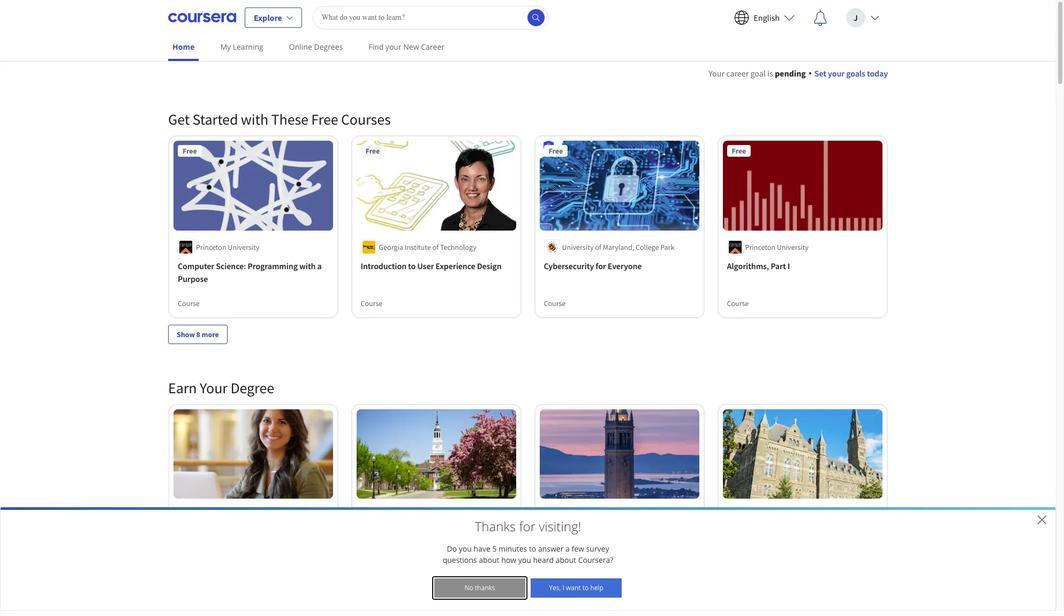 Task type: locate. For each thing, give the bounding box(es) containing it.
0 horizontal spatial about
[[479, 556, 500, 566]]

1 in from the left
[[442, 529, 449, 540]]

0 horizontal spatial college
[[415, 511, 439, 521]]

started
[[193, 110, 238, 129]]

georgetown
[[746, 511, 784, 521]]

my
[[220, 42, 231, 52]]

of down dartmouth
[[387, 529, 395, 540]]

1 vertical spatial to
[[529, 544, 536, 555]]

master
[[361, 529, 386, 540], [544, 529, 569, 540]]

your
[[709, 68, 725, 79], [200, 379, 228, 398]]

0 vertical spatial you
[[459, 544, 472, 555]]

princeton up 'science:' at the top
[[196, 243, 226, 252]]

find your new career link
[[364, 35, 449, 59]]

earn for your
[[168, 379, 197, 398]]

university
[[228, 243, 259, 252], [563, 243, 594, 252], [778, 243, 809, 252], [196, 511, 228, 521], [563, 511, 594, 521], [786, 511, 817, 521]]

earn
[[168, 379, 197, 398], [559, 565, 574, 575]]

computer science: programming with a purpose link
[[178, 260, 329, 285]]

study
[[617, 529, 638, 540]]

show 8 more
[[177, 330, 219, 339]]

college up master of engineering in computer engineering
[[415, 511, 439, 521]]

0 horizontal spatial for
[[519, 518, 536, 536]]

computer science: programming with a purpose
[[178, 261, 322, 284]]

0 horizontal spatial in
[[442, 529, 449, 540]]

introduction
[[361, 261, 407, 271]]

to up heard
[[529, 544, 536, 555]]

repeat image
[[731, 147, 744, 160]]

1 horizontal spatial in
[[639, 529, 646, 540]]

computer up have on the bottom of page
[[450, 529, 487, 540]]

princeton university up part
[[746, 243, 809, 252]]

master of advanced study in engineering
[[544, 529, 692, 540]]

of for urbana-
[[229, 511, 235, 521]]

college inside earn your degree collection element
[[415, 511, 439, 521]]

0 horizontal spatial to
[[409, 261, 416, 271]]

1 vertical spatial with
[[299, 261, 316, 271]]

career
[[421, 42, 445, 52]]

0 vertical spatial computer
[[178, 261, 214, 271]]

a left degree
[[575, 565, 579, 575]]

1 vertical spatial computer
[[450, 529, 487, 540]]

0 vertical spatial a
[[317, 261, 322, 271]]

j button
[[838, 0, 888, 35]]

1 horizontal spatial earn
[[559, 565, 574, 575]]

1 vertical spatial a
[[566, 544, 570, 555]]

0 horizontal spatial computer
[[178, 261, 214, 271]]

1 princeton university from the left
[[196, 243, 259, 252]]

to left user
[[409, 261, 416, 271]]

explore
[[254, 12, 282, 23]]

0 horizontal spatial a
[[317, 261, 322, 271]]

your inside dropdown button
[[828, 68, 845, 79]]

your right find
[[386, 42, 402, 52]]

0 vertical spatial i
[[788, 261, 791, 271]]

minutes
[[499, 544, 527, 555]]

0 vertical spatial for
[[596, 261, 607, 271]]

in up do
[[442, 529, 449, 540]]

college left park
[[636, 243, 659, 252]]

i right part
[[788, 261, 791, 271]]

university up advanced
[[563, 511, 594, 521]]

master of engineering in computer engineering link
[[361, 528, 512, 554]]

princeton
[[196, 243, 226, 252], [746, 243, 776, 252]]

0 vertical spatial degree
[[231, 379, 274, 398]]

1 vertical spatial college
[[415, 511, 439, 521]]

princeton university up 'science:' at the top
[[196, 243, 259, 252]]

1 vertical spatial for
[[519, 518, 536, 536]]

for
[[596, 261, 607, 271], [519, 518, 536, 536]]

of up cybersecurity for everyone
[[596, 243, 602, 252]]

engineering down dartmouth
[[361, 542, 405, 553]]

course
[[178, 299, 200, 308], [361, 299, 383, 308], [544, 299, 566, 308], [728, 299, 749, 308]]

degrees
[[314, 42, 343, 52]]

1 horizontal spatial college
[[636, 243, 659, 252]]

algorithms, part i link
[[728, 260, 879, 273]]

yes, i want to help
[[549, 584, 604, 593]]

1 horizontal spatial with
[[299, 261, 316, 271]]

free for algorithms, part i
[[732, 146, 747, 156]]

course down introduction
[[361, 299, 383, 308]]

get started with these free courses
[[168, 110, 391, 129]]

2 about from the left
[[556, 556, 577, 566]]

1 horizontal spatial your
[[828, 68, 845, 79]]

i
[[788, 261, 791, 271], [563, 584, 565, 593]]

you
[[459, 544, 472, 555], [519, 556, 531, 566]]

for for cybersecurity
[[596, 261, 607, 271]]

earn inside earn a degree degree
[[559, 565, 574, 575]]

more
[[202, 330, 219, 339]]

in inside master of engineering in computer engineering
[[442, 529, 449, 540]]

engineering for master of engineering in computer engineering
[[361, 542, 405, 553]]

engineering down the berkeley
[[648, 529, 692, 540]]

of left illinois
[[229, 511, 235, 521]]

about down "5"
[[479, 556, 500, 566]]

4 course from the left
[[728, 299, 749, 308]]

of right institute at the left of the page
[[433, 243, 439, 252]]

with right programming
[[299, 261, 316, 271]]

cybersecurity
[[544, 261, 595, 271]]

everyone
[[608, 261, 642, 271]]

0 vertical spatial college
[[636, 243, 659, 252]]

programming
[[248, 261, 298, 271]]

free for introduction to user experience design
[[366, 146, 380, 156]]

of for in
[[571, 529, 578, 540]]

college
[[636, 243, 659, 252], [415, 511, 439, 521]]

2 princeton university from the left
[[746, 243, 809, 252]]

about down few in the bottom right of the page
[[556, 556, 577, 566]]

1 horizontal spatial computer
[[450, 529, 487, 540]]

1 horizontal spatial to
[[529, 544, 536, 555]]

course down algorithms,
[[728, 299, 749, 308]]

0 horizontal spatial your
[[386, 42, 402, 52]]

0 vertical spatial with
[[241, 110, 269, 129]]

None search field
[[313, 6, 548, 29]]

yes,
[[549, 584, 561, 593]]

to inside 'link'
[[409, 261, 416, 271]]

a right programming
[[317, 261, 322, 271]]

0 horizontal spatial princeton university
[[196, 243, 259, 252]]

champaign
[[292, 511, 328, 521]]

1 horizontal spatial a
[[566, 544, 570, 555]]

2 vertical spatial to
[[583, 584, 589, 593]]

master up answer
[[544, 529, 569, 540]]

1 princeton from the left
[[196, 243, 226, 252]]

to inside button
[[583, 584, 589, 593]]

1 horizontal spatial degree
[[544, 578, 566, 588]]

1 horizontal spatial princeton
[[746, 243, 776, 252]]

a inside do you have 5 minutes to answer a few survey questions about how you heard about coursera?
[[566, 544, 570, 555]]

1 horizontal spatial master
[[544, 529, 569, 540]]

show 8 more button
[[168, 325, 228, 344]]

2 horizontal spatial to
[[583, 584, 589, 593]]

your for find
[[386, 42, 402, 52]]

1 master from the left
[[361, 529, 386, 540]]

in
[[442, 529, 449, 540], [639, 529, 646, 540]]

a
[[317, 261, 322, 271], [566, 544, 570, 555], [575, 565, 579, 575]]

course for cybersecurity for everyone
[[544, 299, 566, 308]]

0 horizontal spatial you
[[459, 544, 472, 555]]

3 course from the left
[[544, 299, 566, 308]]

your career goal is pending
[[709, 68, 806, 79]]

do
[[447, 544, 457, 555]]

institute
[[405, 243, 431, 252]]

main content
[[0, 54, 1057, 612]]

1 horizontal spatial about
[[556, 556, 577, 566]]

set your goals today
[[815, 68, 888, 79]]

university up algorithms, part i link
[[778, 243, 809, 252]]

0 horizontal spatial degree
[[231, 379, 274, 398]]

i right yes,
[[563, 584, 565, 593]]

introduction to user experience design link
[[361, 260, 512, 273]]

2 princeton from the left
[[746, 243, 776, 252]]

0 horizontal spatial earn
[[168, 379, 197, 398]]

berkeley
[[637, 511, 664, 521]]

answer
[[538, 544, 564, 555]]

your right "set"
[[828, 68, 845, 79]]

earn your degree
[[168, 379, 274, 398]]

of
[[433, 243, 439, 252], [596, 243, 602, 252], [229, 511, 235, 521], [596, 511, 602, 521], [387, 529, 395, 540], [571, 529, 578, 540]]

to inside do you have 5 minutes to answer a few survey questions about how you heard about coursera?
[[529, 544, 536, 555]]

university of maryland, college park
[[563, 243, 675, 252]]

english
[[754, 12, 780, 23]]

to left help
[[583, 584, 589, 593]]

1 vertical spatial earn
[[559, 565, 574, 575]]

university of california, berkeley
[[563, 511, 664, 521]]

0 vertical spatial your
[[386, 42, 402, 52]]

2 vertical spatial a
[[575, 565, 579, 575]]

0 vertical spatial to
[[409, 261, 416, 271]]

experience
[[436, 261, 476, 271]]

you right how on the bottom left
[[519, 556, 531, 566]]

2 course from the left
[[361, 299, 383, 308]]

1 horizontal spatial princeton university
[[746, 243, 809, 252]]

university up cybersecurity
[[563, 243, 594, 252]]

0 vertical spatial earn
[[168, 379, 197, 398]]

i inside button
[[563, 584, 565, 593]]

of inside master of engineering in computer engineering
[[387, 529, 395, 540]]

online degrees link
[[285, 35, 347, 59]]

princeton university for science:
[[196, 243, 259, 252]]

1 horizontal spatial your
[[709, 68, 725, 79]]

1 vertical spatial you
[[519, 556, 531, 566]]

georgetown university
[[746, 511, 817, 521]]

to
[[409, 261, 416, 271], [529, 544, 536, 555], [583, 584, 589, 593]]

earn for a
[[559, 565, 574, 575]]

1 vertical spatial degree
[[544, 578, 566, 588]]

computer
[[178, 261, 214, 271], [450, 529, 487, 540]]

of up advanced
[[596, 511, 602, 521]]

my learning link
[[216, 35, 268, 59]]

1 vertical spatial i
[[563, 584, 565, 593]]

a left few in the bottom right of the page
[[566, 544, 570, 555]]

thanks for visiting!
[[475, 518, 581, 536]]

with left these
[[241, 110, 269, 129]]

princeton university
[[196, 243, 259, 252], [746, 243, 809, 252]]

for up minutes
[[519, 518, 536, 536]]

in right study
[[639, 529, 646, 540]]

for left everyone
[[596, 261, 607, 271]]

is
[[768, 68, 774, 79]]

princeton up algorithms, part i
[[746, 243, 776, 252]]

master down dartmouth
[[361, 529, 386, 540]]

these
[[271, 110, 309, 129]]

1 horizontal spatial for
[[596, 261, 607, 271]]

your
[[386, 42, 402, 52], [828, 68, 845, 79]]

course down purpose
[[178, 299, 200, 308]]

science:
[[216, 261, 246, 271]]

0 horizontal spatial i
[[563, 584, 565, 593]]

✕
[[1038, 511, 1047, 529]]

course down cybersecurity
[[544, 299, 566, 308]]

0 horizontal spatial your
[[200, 379, 228, 398]]

get started with these free courses collection element
[[162, 93, 895, 361]]

english button
[[726, 0, 804, 35]]

my learning
[[220, 42, 263, 52]]

master inside master of engineering in computer engineering
[[361, 529, 386, 540]]

0 horizontal spatial princeton
[[196, 243, 226, 252]]

of up few in the bottom right of the page
[[571, 529, 578, 540]]

1 vertical spatial your
[[828, 68, 845, 79]]

visiting!
[[539, 518, 581, 536]]

1 horizontal spatial i
[[788, 261, 791, 271]]

0 horizontal spatial master
[[361, 529, 386, 540]]

cybersecurity for everyone
[[544, 261, 642, 271]]

you up the questions at bottom left
[[459, 544, 472, 555]]

for inside get started with these free courses collection element
[[596, 261, 607, 271]]

computer up purpose
[[178, 261, 214, 271]]

1 course from the left
[[178, 299, 200, 308]]

degree
[[231, 379, 274, 398], [544, 578, 566, 588]]

2 master from the left
[[544, 529, 569, 540]]

2 horizontal spatial a
[[575, 565, 579, 575]]



Task type: vqa. For each thing, say whether or not it's contained in the screenshot.


Task type: describe. For each thing, give the bounding box(es) containing it.
course for computer science: programming with a purpose
[[178, 299, 200, 308]]

park
[[661, 243, 675, 252]]

0 vertical spatial your
[[709, 68, 725, 79]]

master of advanced study in engineering link
[[544, 528, 695, 541]]

0 horizontal spatial with
[[241, 110, 269, 129]]

a inside computer science: programming with a purpose
[[317, 261, 322, 271]]

want
[[566, 584, 581, 593]]

1 about from the left
[[479, 556, 500, 566]]

help
[[591, 584, 604, 593]]

yes, i want to help button
[[531, 579, 622, 598]]

university left illinois
[[196, 511, 228, 521]]

princeton university for part
[[746, 243, 809, 252]]

online degrees
[[289, 42, 343, 52]]

how
[[502, 556, 517, 566]]

home link
[[168, 35, 199, 61]]

master for master of engineering in computer engineering
[[361, 529, 386, 540]]

earn your degree collection element
[[162, 361, 895, 612]]

engineering down dartmouth college
[[396, 529, 440, 540]]

5
[[493, 544, 497, 555]]

free for computer science: programming with a purpose
[[183, 146, 197, 156]]

✕ button
[[1038, 511, 1047, 529]]

career
[[727, 68, 749, 79]]

no thanks button
[[435, 579, 526, 598]]

a inside earn a degree degree
[[575, 565, 579, 575]]

course for algorithms, part i
[[728, 299, 749, 308]]

university of illinois at urbana-champaign
[[196, 511, 328, 521]]

maryland,
[[603, 243, 635, 252]]

university up 'science:' at the top
[[228, 243, 259, 252]]

i inside "main content"
[[788, 261, 791, 271]]

cybersecurity for everyone link
[[544, 260, 695, 273]]

georgia
[[379, 243, 404, 252]]

california,
[[603, 511, 636, 521]]

computer inside master of engineering in computer engineering
[[450, 529, 487, 540]]

of for park
[[596, 243, 602, 252]]

j
[[854, 12, 858, 23]]

princeton for computer
[[196, 243, 226, 252]]

for for thanks
[[519, 518, 536, 536]]

your for set
[[828, 68, 845, 79]]

thanks
[[475, 584, 495, 593]]

find your new career
[[369, 42, 445, 52]]

of for computer
[[387, 529, 395, 540]]

degree inside earn a degree degree
[[544, 578, 566, 588]]

no thanks
[[465, 584, 495, 593]]

university right 'georgetown'
[[786, 511, 817, 521]]

set
[[815, 68, 827, 79]]

1 horizontal spatial you
[[519, 556, 531, 566]]

course for introduction to user experience design
[[361, 299, 383, 308]]

algorithms, part i
[[728, 261, 791, 271]]

introduction to user experience design
[[361, 261, 502, 271]]

degree
[[581, 565, 602, 575]]

thanks
[[475, 518, 516, 536]]

questions
[[443, 556, 477, 566]]

pending
[[775, 68, 806, 79]]

earn a degree degree
[[544, 565, 602, 588]]

1 vertical spatial your
[[200, 379, 228, 398]]

part
[[771, 261, 787, 271]]

computer inside computer science: programming with a purpose
[[178, 261, 214, 271]]

free for cybersecurity for everyone
[[549, 146, 563, 156]]

college inside get started with these free courses collection element
[[636, 243, 659, 252]]

at
[[259, 511, 265, 521]]

smile image
[[731, 167, 744, 179]]

advanced
[[579, 529, 615, 540]]

algorithms,
[[728, 261, 770, 271]]

master of engineering in computer engineering
[[361, 529, 487, 553]]

set your goals today button
[[809, 67, 888, 80]]

online
[[289, 42, 312, 52]]

technology
[[441, 243, 477, 252]]

georgia institute of technology
[[379, 243, 477, 252]]

goal
[[751, 68, 766, 79]]

few
[[572, 544, 585, 555]]

goals
[[847, 68, 866, 79]]

no
[[465, 584, 474, 593]]

do you have 5 minutes to answer a few survey questions about how you heard about coursera?
[[443, 544, 614, 566]]

princeton for algorithms,
[[746, 243, 776, 252]]

line chart image
[[731, 128, 744, 141]]

user
[[418, 261, 434, 271]]

show
[[177, 330, 195, 339]]

2 in from the left
[[639, 529, 646, 540]]

heard
[[533, 556, 554, 566]]

What do you want to learn? text field
[[313, 6, 548, 29]]

urbana-
[[267, 511, 292, 521]]

new
[[404, 42, 419, 52]]

with inside computer science: programming with a purpose
[[299, 261, 316, 271]]

dartmouth college
[[379, 511, 439, 521]]

coursera image
[[168, 9, 236, 26]]

today
[[867, 68, 888, 79]]

illinois
[[237, 511, 258, 521]]

engineering for master of advanced study in engineering
[[648, 529, 692, 540]]

courses
[[341, 110, 391, 129]]

dartmouth
[[379, 511, 414, 521]]

have
[[474, 544, 491, 555]]

master for master of advanced study in engineering
[[544, 529, 569, 540]]

purpose
[[178, 274, 208, 284]]

8
[[196, 330, 200, 339]]

main content containing get started with these free courses
[[0, 54, 1057, 612]]

learning
[[233, 42, 263, 52]]

home
[[173, 42, 195, 52]]

explore button
[[245, 7, 302, 28]]

survey
[[586, 544, 609, 555]]

design
[[477, 261, 502, 271]]



